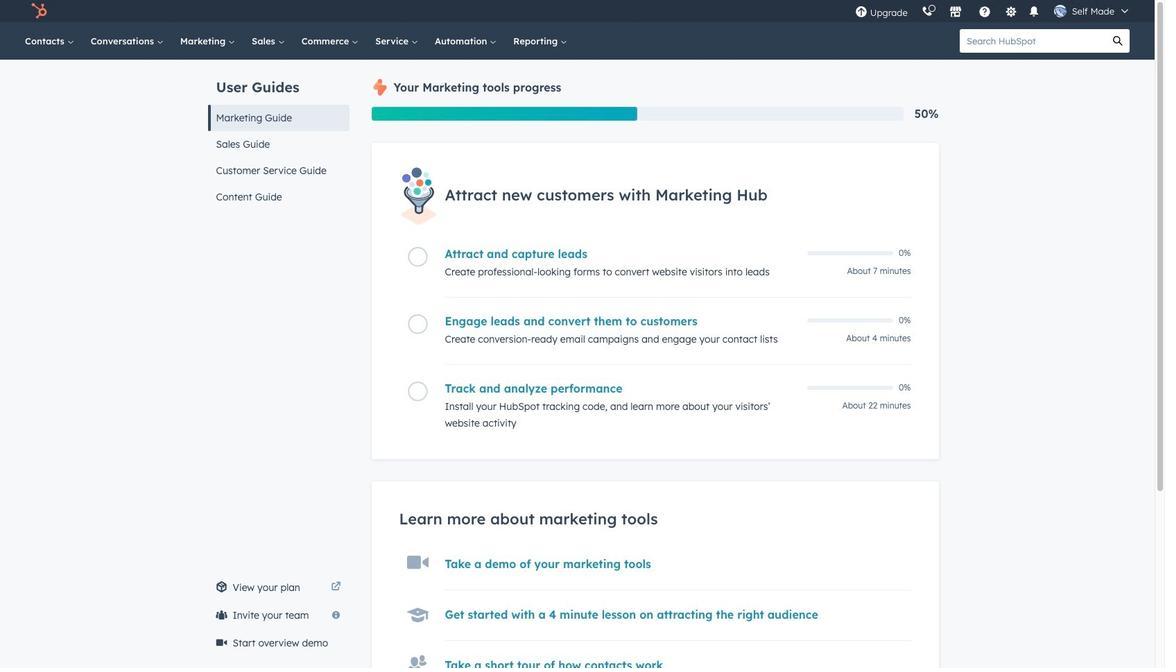 Task type: locate. For each thing, give the bounding box(es) containing it.
menu
[[848, 0, 1139, 22]]

link opens in a new window image
[[331, 582, 341, 593]]

marketplaces image
[[950, 6, 962, 19]]

ruby anderson image
[[1055, 5, 1067, 17]]

progress bar
[[372, 107, 638, 121]]



Task type: describe. For each thing, give the bounding box(es) containing it.
Search HubSpot search field
[[960, 29, 1107, 53]]

user guides element
[[208, 60, 349, 210]]

link opens in a new window image
[[331, 579, 341, 596]]



Task type: vqa. For each thing, say whether or not it's contained in the screenshot.
Last Active in the top left of the page
no



